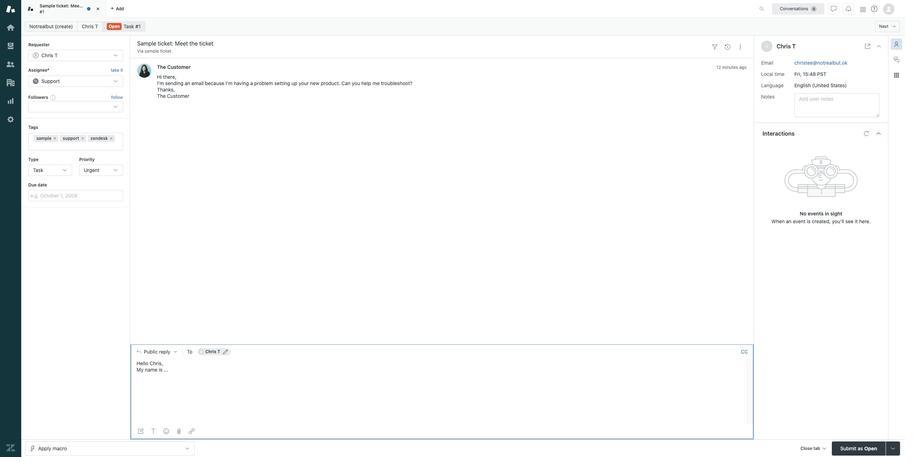 Task type: locate. For each thing, give the bounding box(es) containing it.
up
[[292, 80, 298, 86]]

email
[[762, 60, 774, 66]]

remove image right the 'zendesk'
[[109, 136, 114, 141]]

t
[[95, 23, 98, 29], [793, 43, 796, 50], [55, 53, 58, 59], [218, 350, 220, 355]]

task down type
[[33, 167, 43, 173]]

0 vertical spatial customer
[[167, 64, 191, 70]]

hi there, i'm sending an email because i'm having a problem setting up your new product. can you help me troubleshoot? thanks, the customer
[[157, 74, 413, 99]]

0 horizontal spatial i'm
[[157, 80, 164, 86]]

task
[[124, 23, 134, 29], [33, 167, 43, 173]]

2 the from the top
[[157, 93, 166, 99]]

info on adding followers image
[[50, 95, 56, 100]]

requester
[[28, 42, 50, 47]]

when
[[772, 219, 785, 225]]

english (united states)
[[795, 82, 848, 88]]

i'm down hi at the left top of page
[[157, 80, 164, 86]]

1 vertical spatial #1
[[135, 23, 141, 29]]

sample
[[145, 48, 159, 54], [36, 136, 51, 141]]

customer
[[167, 64, 191, 70], [167, 93, 189, 99]]

pst
[[818, 71, 827, 77]]

1 horizontal spatial it
[[856, 219, 859, 225]]

tab containing sample ticket: meet the ticket
[[21, 0, 106, 18]]

1 vertical spatial task
[[33, 167, 43, 173]]

0 vertical spatial #1
[[40, 9, 44, 14]]

tab
[[21, 0, 106, 18]]

1 vertical spatial is
[[159, 367, 163, 373]]

1 i'm from the left
[[157, 80, 164, 86]]

12 minutes ago
[[717, 65, 747, 70]]

ticket right the
[[90, 3, 102, 9]]

it right see
[[856, 219, 859, 225]]

due date
[[28, 183, 47, 188]]

chris right christee@notrealbut.ok icon
[[206, 350, 216, 355]]

open left 'task #1'
[[109, 24, 120, 29]]

new
[[310, 80, 320, 86]]

ticket inside 'sample ticket: meet the ticket #1'
[[90, 3, 102, 9]]

tags
[[28, 125, 38, 130]]

chris t down requester
[[41, 53, 58, 59]]

zendesk image
[[6, 444, 15, 453]]

chris down the
[[82, 23, 94, 29]]

the up hi at the left top of page
[[157, 64, 166, 70]]

remove image
[[81, 136, 85, 141], [109, 136, 114, 141]]

problem
[[254, 80, 273, 86]]

an inside hi there, i'm sending an email because i'm having a problem setting up your new product. can you help me troubleshoot? thanks, the customer
[[185, 80, 190, 86]]

0 vertical spatial an
[[185, 80, 190, 86]]

chris
[[82, 23, 94, 29], [777, 43, 791, 50], [41, 53, 53, 59], [206, 350, 216, 355]]

t left edit user icon
[[218, 350, 220, 355]]

notes
[[762, 94, 775, 100]]

zendesk support image
[[6, 5, 15, 14]]

urgent
[[84, 167, 100, 173]]

0 vertical spatial task
[[124, 23, 134, 29]]

notifications image
[[846, 6, 852, 12]]

sight
[[831, 211, 843, 217]]

apply macro
[[38, 446, 67, 452]]

1 horizontal spatial sample
[[145, 48, 159, 54]]

troubleshoot?
[[381, 80, 413, 86]]

meet
[[71, 3, 81, 9]]

1 the from the top
[[157, 64, 166, 70]]

task for task #1
[[124, 23, 134, 29]]

follow button
[[111, 94, 123, 101]]

you
[[352, 80, 360, 86]]

chris t inside secondary element
[[82, 23, 98, 29]]

customer up 'there,'
[[167, 64, 191, 70]]

0 horizontal spatial sample
[[36, 136, 51, 141]]

0 horizontal spatial an
[[185, 80, 190, 86]]

0 horizontal spatial ticket
[[90, 3, 102, 9]]

#1 up via
[[135, 23, 141, 29]]

ticket up the customer
[[160, 48, 171, 54]]

no events in sight when an event is created, you'll see it here.
[[772, 211, 871, 225]]

customers image
[[6, 60, 15, 69]]

admin image
[[6, 115, 15, 124]]

chris inside requester element
[[41, 53, 53, 59]]

1 horizontal spatial remove image
[[109, 136, 114, 141]]

cc
[[742, 349, 749, 355]]

chris down requester
[[41, 53, 53, 59]]

1 vertical spatial customer
[[167, 93, 189, 99]]

minutes
[[723, 65, 739, 70]]

take
[[111, 68, 119, 73]]

#1 down sample
[[40, 9, 44, 14]]

hide composer image
[[439, 342, 445, 348]]

1 horizontal spatial is
[[808, 219, 811, 225]]

1 horizontal spatial #1
[[135, 23, 141, 29]]

it
[[121, 68, 123, 73], [856, 219, 859, 225]]

close image
[[94, 5, 102, 12]]

t down close icon
[[95, 23, 98, 29]]

secondary element
[[21, 19, 906, 34]]

there,
[[163, 74, 177, 80]]

i'm left having
[[226, 80, 233, 86]]

the
[[82, 3, 89, 9]]

ticket
[[90, 3, 102, 9], [160, 48, 171, 54]]

interactions
[[763, 130, 795, 137]]

conversations
[[780, 6, 809, 11]]

christee@notrealbut.ok
[[795, 60, 848, 66]]

remove image for support
[[81, 136, 85, 141]]

1 horizontal spatial i'm
[[226, 80, 233, 86]]

1 vertical spatial it
[[856, 219, 859, 225]]

chris t down close icon
[[82, 23, 98, 29]]

0 vertical spatial is
[[808, 219, 811, 225]]

is inside no events in sight when an event is created, you'll see it here.
[[808, 219, 811, 225]]

priority
[[79, 157, 95, 162]]

zendesk products image
[[861, 7, 866, 12]]

0 horizontal spatial open
[[109, 24, 120, 29]]

email
[[192, 80, 204, 86]]

assignee* element
[[28, 76, 123, 87]]

sample left remove image
[[36, 136, 51, 141]]

0 horizontal spatial it
[[121, 68, 123, 73]]

is left ...
[[159, 367, 163, 373]]

an left email
[[185, 80, 190, 86]]

sample
[[40, 3, 55, 9]]

customer inside hi there, i'm sending an email because i'm having a problem setting up your new product. can you help me troubleshoot? thanks, the customer
[[167, 93, 189, 99]]

chris inside secondary element
[[82, 23, 94, 29]]

christee@notrealbut.ok image
[[198, 350, 204, 355]]

open right as
[[865, 446, 878, 452]]

1 vertical spatial an
[[787, 219, 792, 225]]

reporting image
[[6, 97, 15, 106]]

add attachment image
[[176, 429, 182, 435]]

submit as open
[[841, 446, 878, 452]]

see
[[846, 219, 854, 225]]

remove image right support
[[81, 136, 85, 141]]

name
[[145, 367, 158, 373]]

support
[[63, 136, 79, 141]]

avatar image
[[137, 64, 151, 78]]

0 vertical spatial it
[[121, 68, 123, 73]]

task inside popup button
[[33, 167, 43, 173]]

0 vertical spatial sample
[[145, 48, 159, 54]]

0 horizontal spatial remove image
[[81, 136, 85, 141]]

open
[[109, 24, 120, 29], [865, 446, 878, 452]]

customer down sending
[[167, 93, 189, 99]]

sample right via
[[145, 48, 159, 54]]

is
[[808, 219, 811, 225], [159, 367, 163, 373]]

an left event
[[787, 219, 792, 225]]

fri,
[[795, 71, 802, 77]]

an
[[185, 80, 190, 86], [787, 219, 792, 225]]

it right take
[[121, 68, 123, 73]]

(united
[[813, 82, 830, 88]]

public reply button
[[131, 345, 183, 360]]

apply
[[38, 446, 51, 452]]

12
[[717, 65, 722, 70]]

remove image
[[53, 136, 57, 141]]

0 vertical spatial the
[[157, 64, 166, 70]]

0 horizontal spatial is
[[159, 367, 163, 373]]

tab
[[814, 446, 821, 452]]

the down thanks,
[[157, 93, 166, 99]]

0 vertical spatial open
[[109, 24, 120, 29]]

0 vertical spatial ticket
[[90, 3, 102, 9]]

ticket actions image
[[738, 44, 744, 50]]

type
[[28, 157, 39, 162]]

t up fri,
[[793, 43, 796, 50]]

user image
[[765, 44, 770, 48], [766, 45, 769, 48]]

1 vertical spatial the
[[157, 93, 166, 99]]

1 horizontal spatial an
[[787, 219, 792, 225]]

followers element
[[28, 101, 123, 113]]

is right event
[[808, 219, 811, 225]]

1 horizontal spatial task
[[124, 23, 134, 29]]

task inside secondary element
[[124, 23, 134, 29]]

task down add
[[124, 23, 134, 29]]

tabs tab list
[[21, 0, 753, 18]]

task #1
[[124, 23, 141, 29]]

format text image
[[151, 429, 156, 435]]

1 remove image from the left
[[81, 136, 85, 141]]

zendesk
[[91, 136, 108, 141]]

2 remove image from the left
[[109, 136, 114, 141]]

having
[[234, 80, 249, 86]]

1 horizontal spatial open
[[865, 446, 878, 452]]

the
[[157, 64, 166, 70], [157, 93, 166, 99]]

#1
[[40, 9, 44, 14], [135, 23, 141, 29]]

0 horizontal spatial task
[[33, 167, 43, 173]]

0 horizontal spatial #1
[[40, 9, 44, 14]]

task for task
[[33, 167, 43, 173]]

2 i'm from the left
[[226, 80, 233, 86]]

get started image
[[6, 23, 15, 32]]

1 vertical spatial open
[[865, 446, 878, 452]]

button displays agent's chat status as invisible. image
[[832, 6, 837, 12]]

1 vertical spatial ticket
[[160, 48, 171, 54]]

close image
[[877, 44, 882, 49]]



Task type: describe. For each thing, give the bounding box(es) containing it.
date
[[38, 183, 47, 188]]

english
[[795, 82, 812, 88]]

customer context image
[[895, 41, 900, 47]]

product.
[[321, 80, 340, 86]]

because
[[205, 80, 224, 86]]

remove image for zendesk
[[109, 136, 114, 141]]

chris t right christee@notrealbut.ok icon
[[206, 350, 220, 355]]

followers
[[28, 95, 48, 100]]

requester element
[[28, 50, 123, 61]]

#1 inside 'sample ticket: meet the ticket #1'
[[40, 9, 44, 14]]

filter image
[[713, 44, 718, 50]]

Due date field
[[28, 190, 123, 202]]

notrealbut (create) button
[[25, 22, 78, 31]]

hello
[[137, 361, 148, 367]]

sample ticket: meet the ticket #1
[[40, 3, 102, 14]]

it inside the take it button
[[121, 68, 123, 73]]

as
[[859, 446, 864, 452]]

Public reply composer text field
[[134, 360, 746, 375]]

main element
[[0, 0, 21, 458]]

view more details image
[[866, 44, 871, 49]]

15:48
[[804, 71, 817, 77]]

organizations image
[[6, 78, 15, 87]]

hi
[[157, 74, 162, 80]]

an inside no events in sight when an event is created, you'll see it here.
[[787, 219, 792, 225]]

the inside hi there, i'm sending an email because i'm having a problem setting up your new product. can you help me troubleshoot? thanks, the customer
[[157, 93, 166, 99]]

help
[[362, 80, 372, 86]]

take it
[[111, 68, 123, 73]]

can
[[342, 80, 351, 86]]

chris t link
[[77, 22, 103, 31]]

here.
[[860, 219, 871, 225]]

hello chris, my name is ...
[[137, 361, 168, 373]]

my
[[137, 367, 144, 373]]

displays possible ticket submission types image
[[891, 446, 897, 452]]

(create)
[[55, 23, 73, 29]]

notrealbut (create)
[[29, 23, 73, 29]]

take it button
[[111, 67, 123, 74]]

close
[[801, 446, 813, 452]]

next
[[880, 24, 889, 29]]

open inside secondary element
[[109, 24, 120, 29]]

edit user image
[[223, 350, 228, 355]]

a
[[250, 80, 253, 86]]

chris,
[[150, 361, 163, 367]]

events
[[808, 211, 824, 217]]

1 horizontal spatial ticket
[[160, 48, 171, 54]]

add link (cmd k) image
[[189, 429, 195, 435]]

urgent button
[[79, 165, 123, 176]]

insert emojis image
[[163, 429, 169, 435]]

time
[[775, 71, 785, 77]]

via
[[137, 48, 144, 54]]

chris t up time
[[777, 43, 796, 50]]

t inside secondary element
[[95, 23, 98, 29]]

Add user notes text field
[[795, 93, 880, 117]]

assignee*
[[28, 68, 49, 73]]

sending
[[165, 80, 184, 86]]

no
[[801, 211, 807, 217]]

1 vertical spatial sample
[[36, 136, 51, 141]]

due
[[28, 183, 37, 188]]

views image
[[6, 41, 15, 51]]

cc button
[[742, 349, 749, 356]]

add button
[[106, 0, 128, 17]]

t up support
[[55, 53, 58, 59]]

notrealbut
[[29, 23, 54, 29]]

local time
[[762, 71, 785, 77]]

via sample ticket
[[137, 48, 171, 54]]

public reply
[[144, 350, 170, 355]]

support
[[41, 78, 60, 84]]

task button
[[28, 165, 72, 176]]

chris t inside requester element
[[41, 53, 58, 59]]

states)
[[831, 82, 848, 88]]

chris up time
[[777, 43, 791, 50]]

the customer
[[157, 64, 191, 70]]

your
[[299, 80, 309, 86]]

apps image
[[895, 73, 900, 78]]

add
[[116, 6, 124, 11]]

to
[[187, 349, 193, 355]]

next button
[[876, 21, 901, 32]]

events image
[[725, 44, 731, 50]]

it inside no events in sight when an event is created, you'll see it here.
[[856, 219, 859, 225]]

local
[[762, 71, 774, 77]]

fri, 15:48 pst
[[795, 71, 827, 77]]

in
[[826, 211, 830, 217]]

thanks,
[[157, 87, 175, 93]]

language
[[762, 82, 784, 88]]

setting
[[275, 80, 290, 86]]

the customer link
[[157, 64, 191, 70]]

...
[[164, 367, 168, 373]]

is inside the hello chris, my name is ...
[[159, 367, 163, 373]]

conversations button
[[773, 3, 825, 14]]

me
[[373, 80, 380, 86]]

created,
[[813, 219, 831, 225]]

ago
[[740, 65, 747, 70]]

you'll
[[833, 219, 845, 225]]

get help image
[[872, 6, 878, 12]]

event
[[794, 219, 806, 225]]

Subject field
[[136, 39, 708, 48]]

close tab button
[[798, 442, 830, 457]]

draft mode image
[[138, 429, 144, 435]]

#1 inside secondary element
[[135, 23, 141, 29]]

macro
[[53, 446, 67, 452]]

12 minutes ago text field
[[717, 65, 747, 70]]

follow
[[111, 95, 123, 100]]

public
[[144, 350, 158, 355]]



Task type: vqa. For each thing, say whether or not it's contained in the screenshot.
italic (cmd i) image
no



